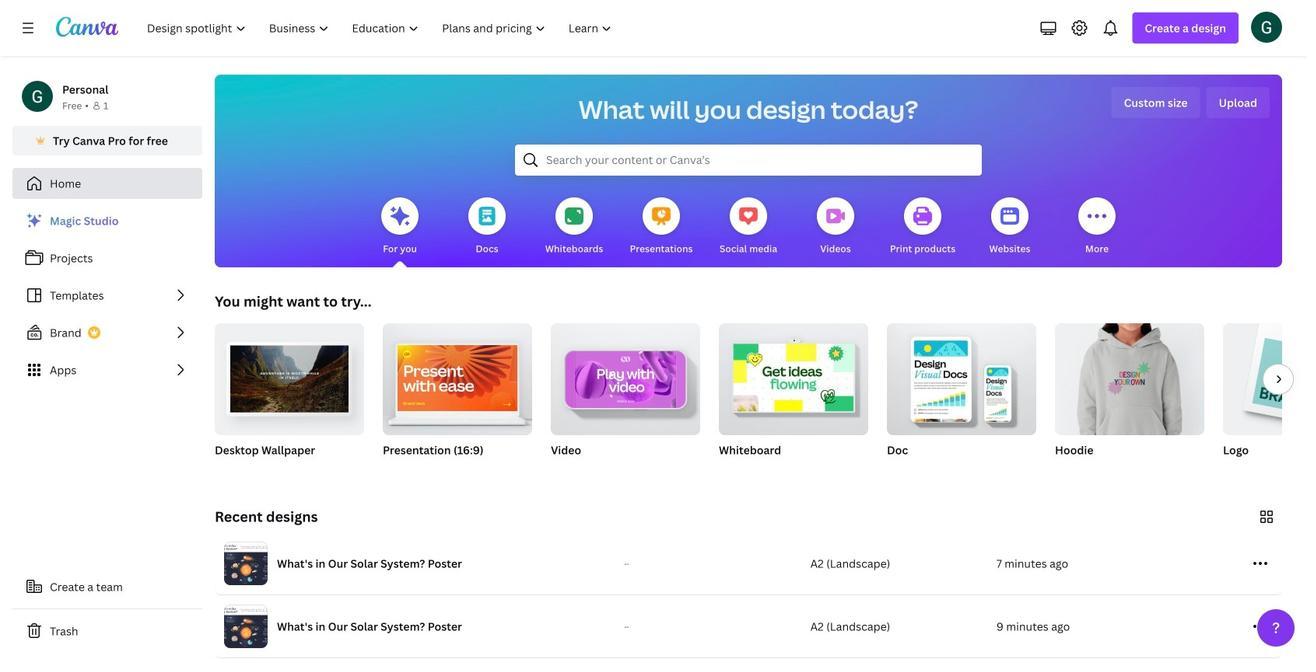Task type: describe. For each thing, give the bounding box(es) containing it.
Search search field
[[546, 145, 951, 175]]



Task type: vqa. For each thing, say whether or not it's contained in the screenshot.
Search Search Field
yes



Task type: locate. For each thing, give the bounding box(es) containing it.
None search field
[[515, 145, 982, 176]]

list
[[12, 205, 202, 386]]

top level navigation element
[[137, 12, 625, 44]]

greg robinson image
[[1251, 11, 1282, 43]]

group
[[215, 317, 364, 478], [215, 317, 364, 436], [383, 317, 532, 478], [383, 317, 532, 436], [551, 317, 700, 478], [551, 317, 700, 436], [719, 317, 868, 478], [719, 317, 868, 436], [887, 324, 1036, 478], [887, 324, 1036, 436], [1055, 324, 1204, 478], [1223, 324, 1307, 478]]



